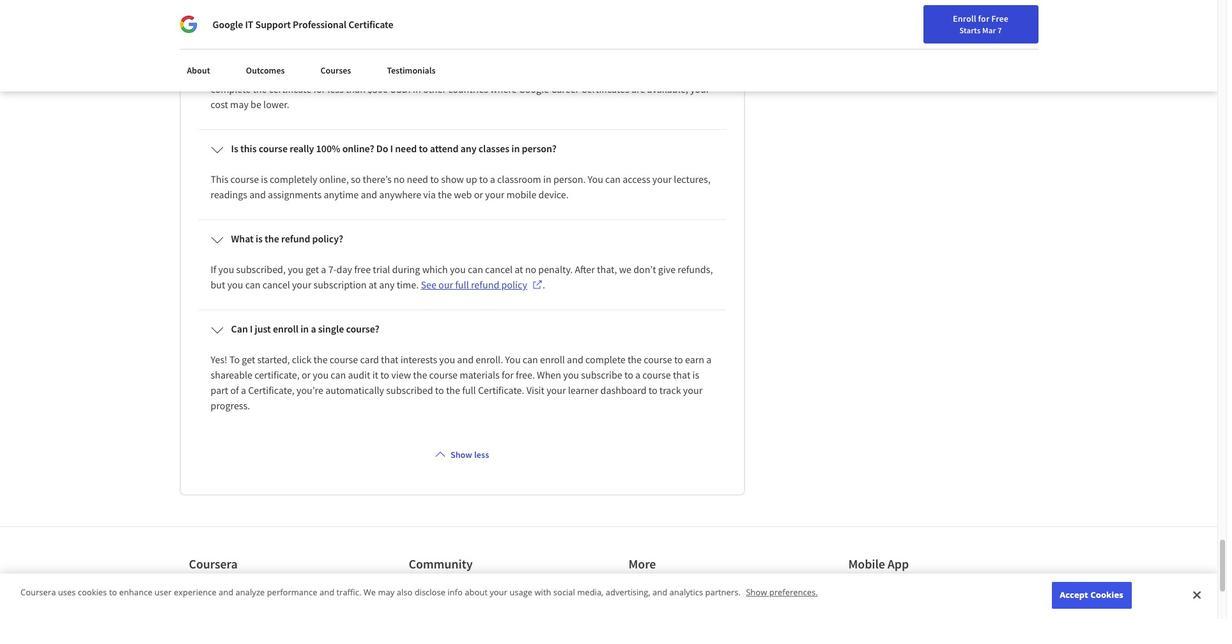 Task type: describe. For each thing, give the bounding box(es) containing it.
you right the interests
[[440, 353, 455, 366]]

can i just enroll in a single course?
[[231, 322, 380, 335]]

you inside yes! to get started, click the course card that interests you and enroll. you can enroll and complete the course to earn a shareable certificate, or you can audit it to view the course materials for free. when you subscribe to a course that is part of a certificate, you're automatically subscribed to the full certificate. visit your learner dashboard to track your progress.
[[505, 353, 521, 366]]

1 vertical spatial i
[[250, 322, 253, 335]]

0 horizontal spatial support
[[255, 18, 291, 31]]

privacy alert dialog
[[0, 574, 1218, 619]]

the
[[613, 52, 629, 65]]

starts
[[960, 25, 981, 35]]

learners
[[661, 67, 695, 80]]

hours
[[477, 67, 502, 80]]

0 vertical spatial about link
[[179, 58, 218, 84]]

is inside the "this course is completely online, so there's no need to show up to a classroom in person. you can access your lectures, readings and assignments anytime and anywhere via the web or your mobile device."
[[261, 173, 268, 186]]

you up learner
[[564, 368, 579, 381]]

$300
[[368, 83, 388, 95]]

can down subscribed,
[[245, 278, 261, 291]]

you up you're
[[313, 368, 329, 381]]

help center image
[[1185, 586, 1200, 601]]

device.
[[539, 188, 569, 201]]

and inside "in the u.s. and canada, coursera charges $49 per month after the initial 7-day free trial period. the google it support certificate can be completed in less than 6 months at under 10 hours per week of part-time study, so most learners can complete the certificate for less than $300 usd. in other countries where google career certificates are available, your cost may be lower."
[[256, 52, 273, 65]]

during
[[392, 263, 420, 276]]

english
[[973, 14, 1004, 27]]

1 vertical spatial cancel
[[263, 278, 290, 291]]

in inside can i just enroll in a single course? dropdown button
[[301, 322, 309, 335]]

after
[[575, 263, 595, 276]]

certificate,
[[255, 368, 300, 381]]

7- inside if you subscribed, you get a 7-day free trial during which you can cancel at no penalty. after that, we don't give refunds, but you can cancel your subscription at any time.
[[328, 263, 337, 276]]

canada,
[[275, 52, 310, 65]]

and up subscribe
[[567, 353, 584, 366]]

you down what is the refund policy?
[[288, 263, 304, 276]]

really
[[290, 142, 314, 155]]

web
[[454, 188, 472, 201]]

part-
[[555, 67, 576, 80]]

to
[[230, 353, 240, 366]]

your right find
[[882, 15, 899, 26]]

with
[[535, 587, 552, 598]]

yes!
[[211, 353, 227, 366]]

policy
[[502, 278, 528, 291]]

0 vertical spatial that
[[381, 353, 399, 366]]

0 vertical spatial cancel
[[485, 263, 513, 276]]

does
[[280, 21, 301, 34]]

performance
[[267, 587, 318, 598]]

any inside if you subscribed, you get a 7-day free trial during which you can cancel at no penalty. after that, we don't give refunds, but you can cancel your subscription at any time.
[[379, 278, 395, 291]]

accept cookies button
[[1052, 582, 1132, 609]]

audit
[[348, 368, 371, 381]]

in the u.s. and canada, coursera charges $49 per month after the initial 7-day free trial period. the google it support certificate can be completed in less than 6 months at under 10 hours per week of part-time study, so most learners can complete the certificate for less than $300 usd. in other countries where google career certificates are available, your cost may be lower.
[[211, 52, 715, 111]]

mobile
[[849, 556, 886, 572]]

the up hours
[[474, 52, 488, 65]]

we
[[619, 263, 632, 276]]

1 horizontal spatial in
[[413, 83, 421, 95]]

free
[[992, 13, 1009, 24]]

or inside the "this course is completely online, so there's no need to show up to a classroom in person. you can access your lectures, readings and assignments anytime and anywhere via the web or your mobile device."
[[474, 188, 483, 201]]

is inside dropdown button
[[256, 232, 263, 245]]

no inside if you subscribed, you get a 7-day free trial during which you can cancel at no penalty. after that, we don't give refunds, but you can cancel your subscription at any time.
[[525, 263, 537, 276]]

for inside enroll for free starts mar 7
[[979, 13, 990, 24]]

see
[[421, 278, 437, 291]]

complete inside "in the u.s. and canada, coursera charges $49 per month after the initial 7-day free trial period. the google it support certificate can be completed in less than 6 months at under 10 hours per week of part-time study, so most learners can complete the certificate for less than $300 usd. in other countries where google career certificates are available, your cost may be lower."
[[211, 83, 251, 95]]

coursera for coursera uses cookies to enhance user experience and analyze performance and traffic. we may also disclose info about your usage with social media, advertising, and analytics partners. show preferences.
[[20, 587, 56, 598]]

when
[[537, 368, 561, 381]]

0 vertical spatial about
[[187, 65, 210, 76]]

most
[[637, 67, 659, 80]]

a right earn
[[707, 353, 712, 366]]

also
[[397, 587, 413, 598]]

certificate inside "in the u.s. and canada, coursera charges $49 per month after the initial 7-day free trial period. the google it support certificate can be completed in less than 6 months at under 10 hours per week of part-time study, so most learners can complete the certificate for less than $300 usd. in other countries where google career certificates are available, your cost may be lower."
[[211, 67, 255, 80]]

is inside yes! to get started, click the course card that interests you and enroll. you can enroll and complete the course to earn a shareable certificate, or you can audit it to view the course materials for free. when you subscribe to a course that is part of a certificate, you're automatically subscribed to the full certificate. visit your learner dashboard to track your progress.
[[693, 368, 700, 381]]

1 horizontal spatial per
[[504, 67, 518, 80]]

to left track
[[649, 384, 658, 397]]

and down the there's
[[361, 188, 377, 201]]

of inside yes! to get started, click the course card that interests you and enroll. you can enroll and complete the course to earn a shareable certificate, or you can audit it to view the course materials for free. when you subscribe to a course that is part of a certificate, you're automatically subscribed to the full certificate. visit your learner dashboard to track your progress.
[[230, 384, 239, 397]]

you right if
[[218, 263, 234, 276]]

any inside dropdown button
[[461, 142, 477, 155]]

1 vertical spatial about
[[189, 587, 212, 598]]

a up dashboard
[[636, 368, 641, 381]]

to right subscribed
[[435, 384, 444, 397]]

need for i
[[395, 142, 417, 155]]

see our full refund policy link
[[421, 277, 543, 292]]

the down outcomes
[[253, 83, 267, 95]]

your inside "in the u.s. and canada, coursera charges $49 per month after the initial 7-day free trial period. the google it support certificate can be completed in less than 6 months at under 10 hours per week of part-time study, so most learners can complete the certificate for less than $300 usd. in other countries where google career certificates are available, your cost may be lower."
[[691, 83, 710, 95]]

the right click
[[314, 353, 328, 366]]

can right learners
[[697, 67, 713, 80]]

learners link
[[409, 587, 441, 598]]

free inside if you subscribed, you get a 7-day free trial during which you can cancel at no penalty. after that, we don't give refunds, but you can cancel your subscription at any time.
[[354, 263, 371, 276]]

professional
[[293, 18, 347, 31]]

certificate,
[[248, 384, 295, 397]]

so inside "in the u.s. and canada, coursera charges $49 per month after the initial 7-day free trial period. the google it support certificate can be completed in less than 6 months at under 10 hours per week of part-time study, so most learners can complete the certificate for less than $300 usd. in other countries where google career certificates are available, your cost may be lower."
[[625, 67, 635, 80]]

completely
[[270, 173, 317, 186]]

a inside dropdown button
[[311, 322, 316, 335]]

it
[[373, 368, 379, 381]]

which
[[422, 263, 448, 276]]

get inside if you subscribed, you get a 7-day free trial during which you can cancel at no penalty. after that, we don't give refunds, but you can cancel your subscription at any time.
[[306, 263, 319, 276]]

uses
[[58, 587, 76, 598]]

how much does this certificate cost? button
[[200, 11, 724, 46]]

and right readings
[[250, 188, 266, 201]]

info
[[448, 587, 463, 598]]

more
[[629, 556, 656, 572]]

can up see our full refund policy
[[468, 263, 483, 276]]

about
[[465, 587, 488, 598]]

get inside yes! to get started, click the course card that interests you and enroll. you can enroll and complete the course to earn a shareable certificate, or you can audit it to view the course materials for free. when you subscribe to a course that is part of a certificate, you're automatically subscribed to the full certificate. visit your learner dashboard to track your progress.
[[242, 353, 255, 366]]

are
[[632, 83, 645, 95]]

can up free.
[[523, 353, 538, 366]]

this
[[211, 173, 229, 186]]

u.s.
[[237, 52, 254, 65]]

the down materials
[[446, 384, 460, 397]]

1 vertical spatial that
[[673, 368, 691, 381]]

mobile
[[507, 188, 537, 201]]

is this course really 100% online? do i need to attend any classes in person? button
[[200, 132, 724, 166]]

0 vertical spatial than
[[363, 67, 383, 80]]

0 vertical spatial certificate
[[349, 18, 394, 31]]

view
[[392, 368, 411, 381]]

for inside yes! to get started, click the course card that interests you and enroll. you can enroll and complete the course to earn a shareable certificate, or you can audit it to view the course materials for free. when you subscribe to a course that is part of a certificate, you're automatically subscribed to the full certificate. visit your learner dashboard to track your progress.
[[502, 368, 514, 381]]

preferences.
[[770, 587, 818, 598]]

0 vertical spatial it
[[245, 18, 254, 31]]

course?
[[346, 322, 380, 335]]

coursera inside "in the u.s. and canada, coursera charges $49 per month after the initial 7-day free trial period. the google it support certificate can be completed in less than 6 months at under 10 hours per week of part-time study, so most learners can complete the certificate for less than $300 usd. in other countries where google career certificates are available, your cost may be lower."
[[312, 52, 350, 65]]

7
[[998, 25, 1003, 35]]

0 horizontal spatial in
[[211, 52, 219, 65]]

social
[[554, 587, 575, 598]]

in inside "in the u.s. and canada, coursera charges $49 per month after the initial 7-day free trial period. the google it support certificate can be completed in less than 6 months at under 10 hours per week of part-time study, so most learners can complete the certificate for less than $300 usd. in other countries where google career certificates are available, your cost may be lower."
[[335, 67, 343, 80]]

track
[[660, 384, 681, 397]]

0 horizontal spatial google
[[213, 18, 243, 31]]

don't
[[634, 263, 656, 276]]

subscribed,
[[236, 263, 286, 276]]

1 horizontal spatial google
[[519, 83, 549, 95]]

policy?
[[312, 232, 343, 245]]

a inside the "this course is completely online, so there's no need to show up to a classroom in person. you can access your lectures, readings and assignments anytime and anywhere via the web or your mobile device."
[[490, 173, 495, 186]]

testimonials
[[387, 65, 436, 76]]

assignments
[[268, 188, 322, 201]]

under
[[438, 67, 463, 80]]

via
[[424, 188, 436, 201]]

coursera for coursera
[[189, 556, 238, 572]]

is this course really 100% online? do i need to attend any classes in person?
[[231, 142, 557, 155]]

single
[[318, 322, 344, 335]]

can
[[231, 322, 248, 335]]

to left earn
[[675, 353, 683, 366]]

1 vertical spatial about link
[[189, 587, 212, 598]]

0 horizontal spatial this
[[240, 142, 257, 155]]

partners.
[[706, 587, 741, 598]]

0 vertical spatial this
[[303, 21, 319, 34]]

to inside privacy alert dialog
[[109, 587, 117, 598]]

subscribe
[[581, 368, 623, 381]]

and left analyze
[[219, 587, 234, 598]]

free inside "in the u.s. and canada, coursera charges $49 per month after the initial 7-day free trial period. the google it support certificate can be completed in less than 6 months at under 10 hours per week of part-time study, so most learners can complete the certificate for less than $300 usd. in other countries where google career certificates are available, your cost may be lower."
[[542, 52, 559, 65]]

started,
[[257, 353, 290, 366]]

but
[[211, 278, 225, 291]]

period.
[[580, 52, 611, 65]]

readings
[[211, 188, 247, 201]]

cookies
[[78, 587, 107, 598]]

to up dashboard
[[625, 368, 634, 381]]

visit
[[527, 384, 545, 397]]

certificate inside "in the u.s. and canada, coursera charges $49 per month after the initial 7-day free trial period. the google it support certificate can be completed in less than 6 months at under 10 hours per week of part-time study, so most learners can complete the certificate for less than $300 usd. in other countries where google career certificates are available, your cost may be lower."
[[269, 83, 312, 95]]

free.
[[516, 368, 535, 381]]

in inside is this course really 100% online? do i need to attend any classes in person? dropdown button
[[512, 142, 520, 155]]

enroll
[[954, 13, 977, 24]]

need for no
[[407, 173, 428, 186]]

online,
[[319, 173, 349, 186]]

our
[[439, 278, 453, 291]]

press link
[[629, 587, 649, 598]]

the left u.s. on the left of page
[[221, 52, 235, 65]]

career inside "in the u.s. and canada, coursera charges $49 per month after the initial 7-day free trial period. the google it support certificate can be completed in less than 6 months at under 10 hours per week of part-time study, so most learners can complete the certificate for less than $300 usd. in other countries where google career certificates are available, your cost may be lower."
[[551, 83, 579, 95]]

the inside dropdown button
[[265, 232, 279, 245]]

at inside "in the u.s. and canada, coursera charges $49 per month after the initial 7-day free trial period. the google it support certificate can be completed in less than 6 months at under 10 hours per week of part-time study, so most learners can complete the certificate for less than $300 usd. in other countries where google career certificates are available, your cost may be lower."
[[427, 67, 436, 80]]

day inside "in the u.s. and canada, coursera charges $49 per month after the initial 7-day free trial period. the google it support certificate can be completed in less than 6 months at under 10 hours per week of part-time study, so most learners can complete the certificate for less than $300 usd. in other countries where google career certificates are available, your cost may be lower."
[[524, 52, 540, 65]]

1 vertical spatial less
[[328, 83, 344, 95]]

outcomes
[[246, 65, 285, 76]]

earn
[[685, 353, 705, 366]]

community
[[409, 556, 473, 572]]

if
[[211, 263, 216, 276]]

can up lower.
[[257, 67, 272, 80]]



Task type: vqa. For each thing, say whether or not it's contained in the screenshot.
the top THE SUPPORT
yes



Task type: locate. For each thing, give the bounding box(es) containing it.
1 vertical spatial than
[[346, 83, 366, 95]]

refund left policy?
[[281, 232, 310, 245]]

the right via
[[438, 188, 452, 201]]

7- inside "in the u.s. and canada, coursera charges $49 per month after the initial 7-day free trial period. the google it support certificate can be completed in less than 6 months at under 10 hours per week of part-time study, so most learners can complete the certificate for less than $300 usd. in other countries where google career certificates are available, your cost may be lower."
[[516, 52, 524, 65]]

cookies
[[1091, 589, 1124, 601]]

0 vertical spatial trial
[[561, 52, 578, 65]]

can inside the "this course is completely online, so there's no need to show up to a classroom in person. you can access your lectures, readings and assignments anytime and anywhere via the web or your mobile device."
[[606, 173, 621, 186]]

1 vertical spatial you
[[505, 353, 521, 366]]

week
[[520, 67, 543, 80]]

certificate
[[321, 21, 365, 34], [269, 83, 312, 95]]

attend
[[430, 142, 459, 155]]

coursera up "experience"
[[189, 556, 238, 572]]

0 horizontal spatial may
[[230, 98, 249, 111]]

1 horizontal spatial any
[[461, 142, 477, 155]]

to right it
[[381, 368, 389, 381]]

about link right user on the bottom
[[189, 587, 212, 598]]

1 vertical spatial may
[[378, 587, 395, 598]]

full right our
[[455, 278, 469, 291]]

your right track
[[683, 384, 703, 397]]

None search field
[[182, 8, 489, 34]]

of left the part-
[[545, 67, 553, 80]]

or inside yes! to get started, click the course card that interests you and enroll. you can enroll and complete the course to earn a shareable certificate, or you can audit it to view the course materials for free. when you subscribe to a course that is part of a certificate, you're automatically subscribed to the full certificate. visit your learner dashboard to track your progress.
[[302, 368, 311, 381]]

certificate inside dropdown button
[[321, 21, 365, 34]]

refunds,
[[678, 263, 713, 276]]

any
[[461, 142, 477, 155], [379, 278, 395, 291]]

learner
[[568, 384, 599, 397]]

certificates
[[582, 83, 630, 95]]

free up subscription
[[354, 263, 371, 276]]

2 horizontal spatial less
[[474, 449, 489, 461]]

we
[[364, 587, 376, 598]]

your right access
[[653, 173, 672, 186]]

0 horizontal spatial enroll
[[273, 322, 299, 335]]

get
[[306, 263, 319, 276], [242, 353, 255, 366]]

no up opens in a new tab icon
[[525, 263, 537, 276]]

opens in a new tab image
[[533, 280, 543, 290]]

0 vertical spatial show
[[451, 449, 473, 461]]

you up free.
[[505, 353, 521, 366]]

trial up the part-
[[561, 52, 578, 65]]

0 vertical spatial less
[[345, 67, 361, 80]]

to
[[419, 142, 428, 155], [430, 173, 439, 186], [479, 173, 488, 186], [675, 353, 683, 366], [381, 368, 389, 381], [625, 368, 634, 381], [435, 384, 444, 397], [649, 384, 658, 397], [109, 587, 117, 598]]

find
[[863, 15, 880, 26]]

0 vertical spatial need
[[395, 142, 417, 155]]

of inside "in the u.s. and canada, coursera charges $49 per month after the initial 7-day free trial period. the google it support certificate can be completed in less than 6 months at under 10 hours per week of part-time study, so most learners can complete the certificate for less than $300 usd. in other countries where google career certificates are available, your cost may be lower."
[[545, 67, 553, 80]]

1 horizontal spatial get
[[306, 263, 319, 276]]

at up policy
[[515, 263, 523, 276]]

that up track
[[673, 368, 691, 381]]

complete inside yes! to get started, click the course card that interests you and enroll. you can enroll and complete the course to earn a shareable certificate, or you can audit it to view the course materials for free. when you subscribe to a course that is part of a certificate, you're automatically subscribed to the full certificate. visit your learner dashboard to track your progress.
[[586, 353, 626, 366]]

1 vertical spatial certificate
[[269, 83, 312, 95]]

0 horizontal spatial you
[[505, 353, 521, 366]]

and up materials
[[457, 353, 474, 366]]

any right the attend
[[461, 142, 477, 155]]

list item
[[199, 0, 726, 9]]

0 horizontal spatial coursera
[[20, 587, 56, 598]]

0 horizontal spatial it
[[245, 18, 254, 31]]

coursera up completed
[[312, 52, 350, 65]]

google left much
[[213, 18, 243, 31]]

may inside "in the u.s. and canada, coursera charges $49 per month after the initial 7-day free trial period. the google it support certificate can be completed in less than 6 months at under 10 hours per week of part-time study, so most learners can complete the certificate for less than $300 usd. in other countries where google career certificates are available, your cost may be lower."
[[230, 98, 249, 111]]

7- up subscription
[[328, 263, 337, 276]]

support inside "in the u.s. and canada, coursera charges $49 per month after the initial 7-day free trial period. the google it support certificate can be completed in less than 6 months at under 10 hours per week of part-time study, so most learners can complete the certificate for less than $300 usd. in other countries where google career certificates are available, your cost may be lower."
[[673, 52, 708, 65]]

find your new career
[[863, 15, 943, 26]]

is right 'what'
[[256, 232, 263, 245]]

complete
[[211, 83, 251, 95], [586, 353, 626, 366]]

what is the refund policy? button
[[200, 222, 724, 257]]

or right web in the left top of the page
[[474, 188, 483, 201]]

1 vertical spatial is
[[256, 232, 263, 245]]

time.
[[397, 278, 419, 291]]

0 vertical spatial per
[[405, 52, 419, 65]]

you up our
[[450, 263, 466, 276]]

6
[[385, 67, 390, 80]]

0 horizontal spatial certificate
[[269, 83, 312, 95]]

you inside the "this course is completely online, so there's no need to show up to a classroom in person. you can access your lectures, readings and assignments anytime and anywhere via the web or your mobile device."
[[588, 173, 604, 186]]

0 vertical spatial enroll
[[273, 322, 299, 335]]

to left the attend
[[419, 142, 428, 155]]

show preferences. link
[[746, 587, 818, 598]]

your down when
[[547, 384, 566, 397]]

be
[[274, 67, 285, 80], [251, 98, 261, 111]]

1 horizontal spatial less
[[345, 67, 361, 80]]

accept cookies
[[1060, 589, 1124, 601]]

0 horizontal spatial show
[[451, 449, 473, 461]]

about link up the cost on the top left of page
[[179, 58, 218, 84]]

google down week at the left of page
[[519, 83, 549, 95]]

full inside yes! to get started, click the course card that interests you and enroll. you can enroll and complete the course to earn a shareable certificate, or you can audit it to view the course materials for free. when you subscribe to a course that is part of a certificate, you're automatically subscribed to the full certificate. visit your learner dashboard to track your progress.
[[462, 384, 476, 397]]

1 horizontal spatial enroll
[[540, 353, 565, 366]]

google up most
[[631, 52, 661, 65]]

0 vertical spatial at
[[427, 67, 436, 80]]

subscription
[[314, 278, 367, 291]]

your inside privacy alert dialog
[[490, 587, 508, 598]]

1 horizontal spatial 7-
[[516, 52, 524, 65]]

anywhere
[[379, 188, 421, 201]]

0 vertical spatial or
[[474, 188, 483, 201]]

enroll
[[273, 322, 299, 335], [540, 353, 565, 366]]

part
[[211, 384, 228, 397]]

trial inside if you subscribed, you get a 7-day free trial during which you can cancel at no penalty. after that, we don't give refunds, but you can cancel your subscription at any time.
[[373, 263, 390, 276]]

get up subscription
[[306, 263, 319, 276]]

the up dashboard
[[628, 353, 642, 366]]

0 vertical spatial i
[[390, 142, 393, 155]]

1 vertical spatial free
[[354, 263, 371, 276]]

courses
[[321, 65, 351, 76]]

1 horizontal spatial that
[[673, 368, 691, 381]]

in right classes
[[512, 142, 520, 155]]

is
[[231, 142, 238, 155]]

dashboard
[[601, 384, 647, 397]]

at right subscription
[[369, 278, 377, 291]]

1 horizontal spatial support
[[673, 52, 708, 65]]

you right "but"
[[227, 278, 243, 291]]

1 horizontal spatial complete
[[586, 353, 626, 366]]

2 horizontal spatial for
[[979, 13, 990, 24]]

1 vertical spatial trial
[[373, 263, 390, 276]]

be left lower.
[[251, 98, 261, 111]]

enroll inside yes! to get started, click the course card that interests you and enroll. you can enroll and complete the course to earn a shareable certificate, or you can audit it to view the course materials for free. when you subscribe to a course that is part of a certificate, you're automatically subscribed to the full certificate. visit your learner dashboard to track your progress.
[[540, 353, 565, 366]]

course inside dropdown button
[[259, 142, 288, 155]]

0 vertical spatial be
[[274, 67, 285, 80]]

0 vertical spatial of
[[545, 67, 553, 80]]

1 vertical spatial at
[[515, 263, 523, 276]]

0 horizontal spatial get
[[242, 353, 255, 366]]

than left '6'
[[363, 67, 383, 80]]

0 vertical spatial no
[[394, 173, 405, 186]]

1 horizontal spatial cancel
[[485, 263, 513, 276]]

a inside if you subscribed, you get a 7-day free trial during which you can cancel at no penalty. after that, we don't give refunds, but you can cancel your subscription at any time.
[[321, 263, 326, 276]]

to right cookies
[[109, 587, 117, 598]]

automatically
[[326, 384, 384, 397]]

0 horizontal spatial at
[[369, 278, 377, 291]]

just
[[255, 322, 271, 335]]

in
[[335, 67, 343, 80], [512, 142, 520, 155], [544, 173, 552, 186], [301, 322, 309, 335]]

1 horizontal spatial certificate
[[349, 18, 394, 31]]

1 vertical spatial show
[[746, 587, 768, 598]]

a up subscription
[[321, 263, 326, 276]]

0 vertical spatial for
[[979, 13, 990, 24]]

materials
[[460, 368, 500, 381]]

0 horizontal spatial day
[[337, 263, 352, 276]]

can left access
[[606, 173, 621, 186]]

free
[[542, 52, 559, 65], [354, 263, 371, 276]]

100%
[[316, 142, 341, 155]]

refund left policy
[[471, 278, 500, 291]]

in inside the "this course is completely online, so there's no need to show up to a classroom in person. you can access your lectures, readings and assignments anytime and anywhere via the web or your mobile device."
[[544, 173, 552, 186]]

see our full refund policy
[[421, 278, 528, 291]]

show
[[441, 173, 464, 186]]

available,
[[647, 83, 689, 95]]

it inside "in the u.s. and canada, coursera charges $49 per month after the initial 7-day free trial period. the google it support certificate can be completed in less than 6 months at under 10 hours per week of part-time study, so most learners can complete the certificate for less than $300 usd. in other countries where google career certificates are available, your cost may be lower."
[[663, 52, 671, 65]]

day
[[524, 52, 540, 65], [337, 263, 352, 276]]

analytics
[[670, 587, 704, 598]]

need inside the "this course is completely online, so there's no need to show up to a classroom in person. you can access your lectures, readings and assignments anytime and anywhere via the web or your mobile device."
[[407, 173, 428, 186]]

the inside the "this course is completely online, so there's no need to show up to a classroom in person. you can access your lectures, readings and assignments anytime and anywhere via the web or your mobile device."
[[438, 188, 452, 201]]

online?
[[343, 142, 374, 155]]

show inside privacy alert dialog
[[746, 587, 768, 598]]

1 vertical spatial refund
[[471, 278, 500, 291]]

1 horizontal spatial career
[[919, 15, 943, 26]]

to inside dropdown button
[[419, 142, 428, 155]]

your left mobile
[[485, 188, 505, 201]]

0 vertical spatial career
[[919, 15, 943, 26]]

in left u.s. on the left of page
[[211, 52, 219, 65]]

refund for policy
[[471, 278, 500, 291]]

0 horizontal spatial refund
[[281, 232, 310, 245]]

is down earn
[[693, 368, 700, 381]]

i right do on the top left
[[390, 142, 393, 155]]

refund for policy?
[[281, 232, 310, 245]]

for inside "in the u.s. and canada, coursera charges $49 per month after the initial 7-day free trial period. the google it support certificate can be completed in less than 6 months at under 10 hours per week of part-time study, so most learners can complete the certificate for less than $300 usd. in other countries where google career certificates are available, your cost may be lower."
[[314, 83, 326, 95]]

need inside dropdown button
[[395, 142, 417, 155]]

testimonials link
[[379, 58, 444, 84]]

google image
[[179, 15, 197, 33]]

refund inside dropdown button
[[281, 232, 310, 245]]

1 vertical spatial this
[[240, 142, 257, 155]]

classroom
[[498, 173, 542, 186]]

enroll up when
[[540, 353, 565, 366]]

0 vertical spatial free
[[542, 52, 559, 65]]

user
[[155, 587, 172, 598]]

traffic.
[[337, 587, 362, 598]]

study,
[[597, 67, 623, 80]]

0 horizontal spatial career
[[551, 83, 579, 95]]

and right press link
[[653, 587, 668, 598]]

other
[[423, 83, 446, 95]]

7-
[[516, 52, 524, 65], [328, 263, 337, 276]]

1 horizontal spatial i
[[390, 142, 393, 155]]

no inside the "this course is completely online, so there's no need to show up to a classroom in person. you can access your lectures, readings and assignments anytime and anywhere via the web or your mobile device."
[[394, 173, 405, 186]]

need
[[395, 142, 417, 155], [407, 173, 428, 186]]

1 horizontal spatial it
[[663, 52, 671, 65]]

0 horizontal spatial of
[[230, 384, 239, 397]]

0 horizontal spatial less
[[328, 83, 344, 95]]

or up you're
[[302, 368, 311, 381]]

of
[[545, 67, 553, 80], [230, 384, 239, 397]]

1 horizontal spatial show
[[746, 587, 768, 598]]

day up subscription
[[337, 263, 352, 276]]

show less
[[451, 449, 489, 461]]

7- right the initial
[[516, 52, 524, 65]]

the down the interests
[[413, 368, 427, 381]]

and
[[256, 52, 273, 65], [250, 188, 266, 201], [361, 188, 377, 201], [457, 353, 474, 366], [567, 353, 584, 366], [219, 587, 234, 598], [320, 587, 335, 598], [653, 587, 668, 598]]

is
[[261, 173, 268, 186], [256, 232, 263, 245], [693, 368, 700, 381]]

2 horizontal spatial at
[[515, 263, 523, 276]]

1 horizontal spatial trial
[[561, 52, 578, 65]]

need right do on the top left
[[395, 142, 417, 155]]

2 horizontal spatial google
[[631, 52, 661, 65]]

in right usd.
[[413, 83, 421, 95]]

1 vertical spatial be
[[251, 98, 261, 111]]

it up u.s. on the left of page
[[245, 18, 254, 31]]

this
[[303, 21, 319, 34], [240, 142, 257, 155]]

certificate up lower.
[[269, 83, 312, 95]]

than
[[363, 67, 383, 80], [346, 83, 366, 95]]

1 vertical spatial career
[[551, 83, 579, 95]]

day up week at the left of page
[[524, 52, 540, 65]]

0 horizontal spatial per
[[405, 52, 419, 65]]

enroll inside dropdown button
[[273, 322, 299, 335]]

your left subscription
[[292, 278, 312, 291]]

course inside the "this course is completely online, so there's no need to show up to a classroom in person. you can access your lectures, readings and assignments anytime and anywhere via the web or your mobile device."
[[231, 173, 259, 186]]

show
[[451, 449, 473, 461], [746, 587, 768, 598]]

1 vertical spatial in
[[413, 83, 421, 95]]

1 vertical spatial coursera
[[189, 556, 238, 572]]

1 vertical spatial of
[[230, 384, 239, 397]]

0 horizontal spatial no
[[394, 173, 405, 186]]

2 vertical spatial at
[[369, 278, 377, 291]]

may inside privacy alert dialog
[[378, 587, 395, 598]]

0 horizontal spatial or
[[302, 368, 311, 381]]

click
[[292, 353, 312, 366]]

1 vertical spatial any
[[379, 278, 395, 291]]

person.
[[554, 173, 586, 186]]

1 horizontal spatial so
[[625, 67, 635, 80]]

support
[[255, 18, 291, 31], [673, 52, 708, 65]]

1 horizontal spatial at
[[427, 67, 436, 80]]

your down learners
[[691, 83, 710, 95]]

0 vertical spatial certificate
[[321, 21, 365, 34]]

in right completed
[[335, 67, 343, 80]]

certificate down u.s. on the left of page
[[211, 67, 255, 80]]

so up are
[[625, 67, 635, 80]]

lectures,
[[674, 173, 711, 186]]

how much does this certificate cost?
[[231, 21, 389, 34]]

and right u.s. on the left of page
[[256, 52, 273, 65]]

0 horizontal spatial for
[[314, 83, 326, 95]]

1 vertical spatial 7-
[[328, 263, 337, 276]]

for up certificate.
[[502, 368, 514, 381]]

anytime
[[324, 188, 359, 201]]

free up the part-
[[542, 52, 559, 65]]

can left audit at bottom left
[[331, 368, 346, 381]]

usd.
[[390, 83, 411, 95]]

2 vertical spatial less
[[474, 449, 489, 461]]

0 vertical spatial any
[[461, 142, 477, 155]]

2 vertical spatial coursera
[[20, 587, 56, 598]]

coursera
[[312, 52, 350, 65], [189, 556, 238, 572], [20, 587, 56, 598]]

enroll.
[[476, 353, 503, 366]]

0 horizontal spatial complete
[[211, 83, 251, 95]]

coursera left uses
[[20, 587, 56, 598]]

may
[[230, 98, 249, 111], [378, 587, 395, 598]]

show inside show less dropdown button
[[451, 449, 473, 461]]

certificate left the cost?
[[321, 21, 365, 34]]

it
[[245, 18, 254, 31], [663, 52, 671, 65]]

0 horizontal spatial be
[[251, 98, 261, 111]]

day inside if you subscribed, you get a 7-day free trial during which you can cancel at no penalty. after that, we don't give refunds, but you can cancel your subscription at any time.
[[337, 263, 352, 276]]

cancel up policy
[[485, 263, 513, 276]]

1 vertical spatial google
[[631, 52, 661, 65]]

this right is
[[240, 142, 257, 155]]

$49
[[387, 52, 403, 65]]

1 horizontal spatial or
[[474, 188, 483, 201]]

career right new
[[919, 15, 943, 26]]

less inside dropdown button
[[474, 449, 489, 461]]

to right up
[[479, 173, 488, 186]]

usage
[[510, 587, 533, 598]]

at up the other
[[427, 67, 436, 80]]

than left $300 on the top
[[346, 83, 366, 95]]

get right the to
[[242, 353, 255, 366]]

so inside the "this course is completely online, so there's no need to show up to a classroom in person. you can access your lectures, readings and assignments anytime and anywhere via the web or your mobile device."
[[351, 173, 361, 186]]

outcomes link
[[238, 58, 293, 84]]

a right up
[[490, 173, 495, 186]]

give
[[659, 263, 676, 276]]

1 vertical spatial enroll
[[540, 353, 565, 366]]

support right the how at the left
[[255, 18, 291, 31]]

1 horizontal spatial free
[[542, 52, 559, 65]]

0 vertical spatial full
[[455, 278, 469, 291]]

1 vertical spatial for
[[314, 83, 326, 95]]

1 vertical spatial complete
[[586, 353, 626, 366]]

2 vertical spatial google
[[519, 83, 549, 95]]

experience
[[174, 587, 217, 598]]

less
[[345, 67, 361, 80], [328, 83, 344, 95], [474, 449, 489, 461]]

1 vertical spatial need
[[407, 173, 428, 186]]

and left traffic.
[[320, 587, 335, 598]]

1 horizontal spatial day
[[524, 52, 540, 65]]

a down shareable
[[241, 384, 246, 397]]

penalty.
[[539, 263, 573, 276]]

may right we
[[378, 587, 395, 598]]

a
[[490, 173, 495, 186], [321, 263, 326, 276], [311, 322, 316, 335], [707, 353, 712, 366], [636, 368, 641, 381], [241, 384, 246, 397]]

certificate
[[349, 18, 394, 31], [211, 67, 255, 80]]

0 vertical spatial coursera
[[312, 52, 350, 65]]

certificate up charges
[[349, 18, 394, 31]]

you
[[588, 173, 604, 186], [505, 353, 521, 366]]

a left single
[[311, 322, 316, 335]]

cost?
[[367, 21, 389, 34]]

full down materials
[[462, 384, 476, 397]]

this right "does"
[[303, 21, 319, 34]]

of right part on the bottom left of the page
[[230, 384, 239, 397]]

trial inside "in the u.s. and canada, coursera charges $49 per month after the initial 7-day free trial period. the google it support certificate can be completed in less than 6 months at under 10 hours per week of part-time study, so most learners can complete the certificate for less than $300 usd. in other countries where google career certificates are available, your cost may be lower."
[[561, 52, 578, 65]]

analyze
[[236, 587, 265, 598]]

coursera inside privacy alert dialog
[[20, 587, 56, 598]]

enroll for free starts mar 7
[[954, 13, 1009, 35]]

about link
[[179, 58, 218, 84], [189, 587, 212, 598]]

your inside if you subscribed, you get a 7-day free trial during which you can cancel at no penalty. after that, we don't give refunds, but you can cancel your subscription at any time.
[[292, 278, 312, 291]]

1 horizontal spatial no
[[525, 263, 537, 276]]

to up via
[[430, 173, 439, 186]]

1 vertical spatial support
[[673, 52, 708, 65]]

1 horizontal spatial coursera
[[189, 556, 238, 572]]

per
[[405, 52, 419, 65], [504, 67, 518, 80]]

0 horizontal spatial certificate
[[211, 67, 255, 80]]

about right user on the bottom
[[189, 587, 212, 598]]



